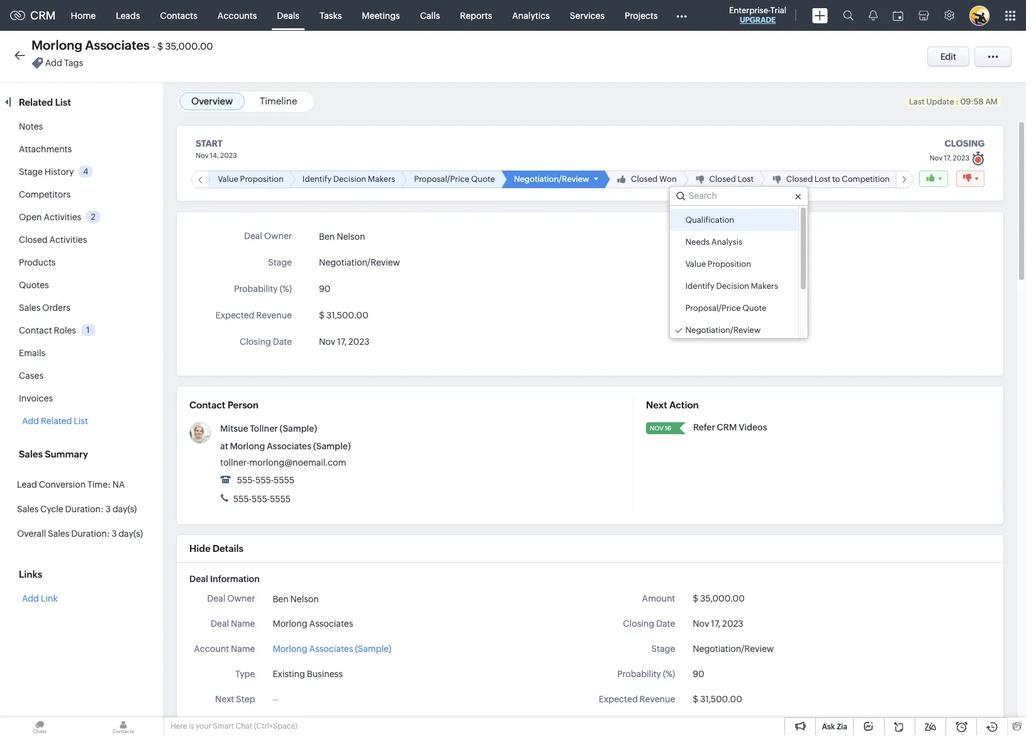 Task type: vqa. For each thing, say whether or not it's contained in the screenshot.


Task type: describe. For each thing, give the bounding box(es) containing it.
$  35,000.00
[[693, 593, 745, 604]]

calls
[[420, 10, 440, 20]]

step
[[236, 694, 255, 704]]

search element
[[836, 0, 862, 31]]

is
[[189, 722, 194, 731]]

1 horizontal spatial value proposition
[[686, 259, 751, 269]]

closed for closed lost to competition
[[787, 174, 813, 184]]

tollner-morlong@noemail.com link
[[220, 458, 346, 468]]

details
[[213, 543, 244, 554]]

account name
[[194, 644, 255, 654]]

name for deal name
[[231, 619, 255, 629]]

name for account name
[[231, 644, 255, 654]]

tollner-
[[220, 458, 249, 468]]

closed activities link
[[19, 235, 87, 245]]

emails link
[[19, 348, 45, 358]]

analysis
[[712, 237, 743, 247]]

analytics link
[[502, 0, 560, 31]]

nov inside the closing nov 17, 2023
[[930, 154, 943, 162]]

1 horizontal spatial list
[[74, 416, 88, 426]]

closed won
[[631, 174, 677, 184]]

17, inside the closing nov 17, 2023
[[944, 154, 952, 162]]

ben nelson for negotiation/review
[[319, 232, 365, 242]]

2023 inside the closing nov 17, 2023
[[953, 154, 970, 162]]

1 vertical spatial proposal/price quote
[[686, 303, 767, 313]]

quotes link
[[19, 280, 49, 290]]

open
[[19, 212, 42, 222]]

0 horizontal spatial proposal/price quote
[[414, 174, 495, 184]]

products link
[[19, 257, 56, 267]]

summary
[[45, 449, 88, 459]]

timeline link
[[260, 96, 297, 106]]

sales summary
[[19, 449, 88, 459]]

amount
[[642, 593, 675, 604]]

sales for sales orders
[[19, 303, 40, 313]]

videos
[[739, 422, 767, 432]]

0 horizontal spatial decision
[[333, 174, 366, 184]]

closed lost to competition
[[787, 174, 890, 184]]

1 horizontal spatial nov 17, 2023
[[693, 619, 744, 629]]

refer crm videos link
[[694, 422, 767, 432]]

0 horizontal spatial closing date
[[240, 337, 292, 347]]

0 horizontal spatial identify decision makers
[[303, 174, 395, 184]]

contacts image
[[84, 717, 163, 735]]

cases
[[19, 371, 43, 381]]

reports
[[460, 10, 492, 20]]

morlong associates
[[273, 619, 353, 629]]

hide
[[189, 543, 211, 554]]

closed for closed won
[[631, 174, 658, 184]]

action
[[670, 400, 699, 410]]

attachments
[[19, 144, 72, 154]]

morlong associates (sample) link for account name
[[273, 643, 391, 656]]

person
[[228, 400, 259, 410]]

search image
[[843, 10, 854, 21]]

overview
[[191, 96, 233, 106]]

morlong up tollner-
[[230, 441, 265, 451]]

next for next step
[[215, 694, 234, 704]]

1 horizontal spatial $  31,500.00
[[693, 694, 743, 704]]

1
[[86, 325, 90, 335]]

related list
[[19, 97, 73, 108]]

0 horizontal spatial expected revenue
[[216, 310, 292, 320]]

0 horizontal spatial crm
[[30, 9, 56, 22]]

0 horizontal spatial list
[[55, 97, 71, 108]]

next for next action
[[646, 400, 668, 410]]

0 vertical spatial quote
[[471, 174, 495, 184]]

ask zia
[[822, 722, 848, 731]]

day(s) for overall sales duration: 3 day(s)
[[119, 529, 143, 539]]

1 horizontal spatial probability (%)
[[617, 669, 675, 679]]

invoices
[[19, 393, 53, 403]]

1 vertical spatial crm
[[717, 422, 737, 432]]

add for add link
[[22, 593, 39, 604]]

trial
[[771, 6, 787, 15]]

sales for sales cycle duration: 3 day(s)
[[17, 504, 39, 514]]

$ inside morlong associates - $ 35,000.00
[[157, 41, 163, 52]]

contact roles
[[19, 325, 76, 335]]

lead conversion time: na
[[17, 480, 125, 490]]

1 vertical spatial identify
[[686, 281, 715, 291]]

owner for stage
[[264, 231, 292, 241]]

morlong for morlong associates - $ 35,000.00
[[31, 38, 82, 52]]

notes link
[[19, 121, 43, 132]]

0 horizontal spatial probability
[[234, 284, 278, 294]]

invoices link
[[19, 393, 53, 403]]

lost for closed lost
[[738, 174, 754, 184]]

1 horizontal spatial revenue
[[640, 694, 675, 704]]

1 vertical spatial closing
[[623, 619, 655, 629]]

lead source
[[204, 719, 255, 729]]

next step
[[215, 694, 255, 704]]

1 vertical spatial 5555
[[270, 494, 291, 504]]

your
[[196, 722, 211, 731]]

add link
[[22, 593, 58, 604]]

lead for lead conversion time: na
[[17, 480, 37, 490]]

1 horizontal spatial 17,
[[711, 619, 721, 629]]

crm link
[[10, 9, 56, 22]]

start nov 14, 2023
[[196, 138, 237, 159]]

time:
[[88, 480, 111, 490]]

ben for morlong associates
[[273, 594, 289, 604]]

calls link
[[410, 0, 450, 31]]

associates for morlong associates - $ 35,000.00
[[85, 38, 150, 52]]

0 vertical spatial (%)
[[280, 284, 292, 294]]

deals link
[[267, 0, 310, 31]]

0 horizontal spatial identify
[[303, 174, 332, 184]]

1 vertical spatial decision
[[716, 281, 749, 291]]

2
[[91, 212, 96, 221]]

calendar image
[[893, 10, 904, 20]]

1 vertical spatial related
[[41, 416, 72, 426]]

sales orders
[[19, 303, 70, 313]]

hide details
[[189, 543, 244, 554]]

source
[[226, 719, 255, 729]]

morlong@noemail.com
[[249, 458, 346, 468]]

1 vertical spatial proposal/price
[[686, 303, 741, 313]]

0 vertical spatial expected
[[216, 310, 255, 320]]

reports link
[[450, 0, 502, 31]]

1 horizontal spatial identify decision makers
[[686, 281, 778, 291]]

upgrade
[[740, 16, 776, 25]]

notes
[[19, 121, 43, 132]]

contacts
[[160, 10, 198, 20]]

activities for closed activities
[[49, 235, 87, 245]]

add tags
[[45, 58, 83, 68]]

contact for contact person
[[189, 400, 226, 410]]

deal owner for deal name
[[207, 593, 255, 604]]

add for add tags
[[45, 58, 62, 68]]

tollner
[[250, 424, 278, 434]]

1 horizontal spatial quote
[[743, 303, 767, 313]]

mitsue tollner (sample) link
[[220, 424, 317, 434]]

associates for morlong associates
[[309, 619, 353, 629]]

1 vertical spatial closing date
[[623, 619, 675, 629]]

last update : 09:58 am
[[909, 97, 998, 106]]

activities for open activities
[[44, 212, 81, 222]]

0 vertical spatial proposal/price
[[414, 174, 470, 184]]

1 vertical spatial 31,500.00
[[700, 694, 743, 704]]

timeline
[[260, 96, 297, 106]]

hide details link
[[189, 543, 244, 554]]

1 vertical spatial 555-555-5555
[[232, 494, 291, 504]]

closed for closed activities
[[19, 235, 48, 245]]

needs
[[686, 237, 710, 247]]

create menu image
[[812, 8, 828, 23]]

analytics
[[512, 10, 550, 20]]

14,
[[210, 152, 219, 159]]

contact roles link
[[19, 325, 76, 335]]

mitsue tollner (sample)
[[220, 424, 317, 434]]

0 horizontal spatial stage
[[19, 167, 43, 177]]

1 vertical spatial 17,
[[337, 337, 347, 347]]

stage history link
[[19, 167, 74, 177]]

cycle
[[40, 504, 63, 514]]

1 horizontal spatial 90
[[693, 669, 705, 679]]

edit button
[[928, 47, 970, 67]]

duration: for sales cycle duration:
[[65, 504, 104, 514]]

0 horizontal spatial $  31,500.00
[[319, 310, 369, 320]]

emails
[[19, 348, 45, 358]]

0 horizontal spatial date
[[273, 337, 292, 347]]

stage history
[[19, 167, 74, 177]]

link
[[41, 593, 58, 604]]

accounts link
[[208, 0, 267, 31]]

sales for sales summary
[[19, 449, 43, 459]]

last
[[909, 97, 925, 106]]

existing
[[273, 669, 305, 679]]



Task type: locate. For each thing, give the bounding box(es) containing it.
0 horizontal spatial makers
[[368, 174, 395, 184]]

0 horizontal spatial 3
[[106, 504, 111, 514]]

here is your smart chat (ctrl+space)
[[171, 722, 298, 731]]

1 vertical spatial day(s)
[[119, 529, 143, 539]]

value down 14,
[[218, 174, 238, 184]]

0 horizontal spatial value
[[218, 174, 238, 184]]

next left step
[[215, 694, 234, 704]]

list down add tags
[[55, 97, 71, 108]]

morlong associates (sample) link up tollner-morlong@noemail.com link
[[230, 441, 351, 451]]

1 lost from the left
[[738, 174, 754, 184]]

leads
[[116, 10, 140, 20]]

0 vertical spatial list
[[55, 97, 71, 108]]

morlong associates (sample) link up 'business'
[[273, 643, 391, 656]]

0 vertical spatial stage
[[19, 167, 43, 177]]

1 horizontal spatial proposition
[[708, 259, 751, 269]]

signals element
[[862, 0, 885, 31]]

1 vertical spatial revenue
[[640, 694, 675, 704]]

555-555-5555 down tollner-morlong@noemail.com
[[232, 494, 291, 504]]

deal owner for stage
[[244, 231, 292, 241]]

nelson for morlong associates
[[290, 594, 319, 604]]

competitors
[[19, 189, 70, 200]]

closed left won
[[631, 174, 658, 184]]

deal name
[[211, 619, 255, 629]]

0 vertical spatial nov 17, 2023
[[319, 337, 370, 347]]

555-555-5555 down tollner-morlong@noemail.com link
[[235, 475, 295, 485]]

1 vertical spatial value
[[686, 259, 706, 269]]

contact for contact roles
[[19, 325, 52, 335]]

activities
[[44, 212, 81, 222], [49, 235, 87, 245]]

0 horizontal spatial closing
[[240, 337, 271, 347]]

related down invoices
[[41, 416, 72, 426]]

attachments link
[[19, 144, 72, 154]]

proposal/price quote
[[414, 174, 495, 184], [686, 303, 767, 313]]

0 vertical spatial probability (%)
[[234, 284, 292, 294]]

day(s) for sales cycle duration: 3 day(s)
[[113, 504, 137, 514]]

0 horizontal spatial 35,000.00
[[165, 41, 213, 52]]

sales cycle duration: 3 day(s)
[[17, 504, 137, 514]]

0 vertical spatial morlong associates (sample) link
[[230, 441, 351, 451]]

(sample) for tollner
[[280, 424, 317, 434]]

tasks link
[[310, 0, 352, 31]]

1 vertical spatial morlong associates (sample) link
[[273, 643, 391, 656]]

duration:
[[65, 504, 104, 514], [71, 529, 110, 539]]

add for add related list
[[22, 416, 39, 426]]

0 vertical spatial value proposition
[[218, 174, 284, 184]]

next up nov 16 in the right of the page
[[646, 400, 668, 410]]

0 horizontal spatial nov 17, 2023
[[319, 337, 370, 347]]

1 vertical spatial identify decision makers
[[686, 281, 778, 291]]

1 vertical spatial nelson
[[290, 594, 319, 604]]

1 vertical spatial owner
[[227, 593, 255, 604]]

1 horizontal spatial value
[[686, 259, 706, 269]]

day(s)
[[113, 504, 137, 514], [119, 529, 143, 539]]

name up the type
[[231, 644, 255, 654]]

cases link
[[19, 371, 43, 381]]

chats image
[[0, 717, 79, 735]]

0 vertical spatial related
[[19, 97, 53, 108]]

ask
[[822, 722, 835, 731]]

3 down time:
[[106, 504, 111, 514]]

morlong for morlong associates (sample)
[[273, 644, 308, 654]]

list up summary
[[74, 416, 88, 426]]

refer crm videos
[[694, 422, 767, 432]]

needs analysis
[[686, 237, 743, 247]]

roles
[[54, 325, 76, 335]]

0 vertical spatial 90
[[319, 284, 331, 294]]

closing nov 17, 2023
[[930, 138, 985, 162]]

related
[[19, 97, 53, 108], [41, 416, 72, 426]]

3 for sales cycle duration:
[[106, 504, 111, 514]]

(sample) for associates
[[355, 644, 391, 654]]

meetings link
[[352, 0, 410, 31]]

crm left home
[[30, 9, 56, 22]]

morlong associates - $ 35,000.00
[[31, 38, 213, 52]]

associates up tollner-morlong@noemail.com link
[[267, 441, 312, 451]]

activities up closed activities link on the left top of the page
[[44, 212, 81, 222]]

1 name from the top
[[231, 619, 255, 629]]

lost
[[738, 174, 754, 184], [815, 174, 831, 184]]

0 vertical spatial proposal/price quote
[[414, 174, 495, 184]]

home link
[[61, 0, 106, 31]]

0 vertical spatial owner
[[264, 231, 292, 241]]

enterprise-trial upgrade
[[729, 6, 787, 25]]

0 vertical spatial revenue
[[256, 310, 292, 320]]

1 vertical spatial quote
[[743, 303, 767, 313]]

type
[[235, 669, 255, 679]]

0 vertical spatial proposition
[[240, 174, 284, 184]]

projects
[[625, 10, 658, 20]]

0 vertical spatial (sample)
[[280, 424, 317, 434]]

sales down quotes link
[[19, 303, 40, 313]]

closed down open
[[19, 235, 48, 245]]

quote
[[471, 174, 495, 184], [743, 303, 767, 313]]

0 vertical spatial ben nelson
[[319, 232, 365, 242]]

value down needs
[[686, 259, 706, 269]]

1 horizontal spatial expected
[[599, 694, 638, 704]]

lead for lead source
[[204, 719, 224, 729]]

0 vertical spatial 17,
[[944, 154, 952, 162]]

closed left to on the top
[[787, 174, 813, 184]]

$  31,500.00
[[319, 310, 369, 320], [693, 694, 743, 704]]

1 vertical spatial probability (%)
[[617, 669, 675, 679]]

deals
[[277, 10, 300, 20]]

Search text field
[[670, 187, 808, 205]]

1 vertical spatial ben
[[273, 594, 289, 604]]

contact up emails
[[19, 325, 52, 335]]

business
[[307, 669, 343, 679]]

1 vertical spatial $  31,500.00
[[693, 694, 743, 704]]

0 horizontal spatial 90
[[319, 284, 331, 294]]

here
[[171, 722, 187, 731]]

revenue
[[256, 310, 292, 320], [640, 694, 675, 704]]

home
[[71, 10, 96, 20]]

1 horizontal spatial proposal/price
[[686, 303, 741, 313]]

qualification
[[686, 215, 735, 225]]

associates for morlong associates (sample)
[[309, 644, 353, 654]]

0 horizontal spatial proposition
[[240, 174, 284, 184]]

3 for overall sales duration:
[[112, 529, 117, 539]]

enterprise-
[[729, 6, 771, 15]]

2 name from the top
[[231, 644, 255, 654]]

-
[[153, 41, 155, 52]]

tasks
[[320, 10, 342, 20]]

morlong up existing
[[273, 644, 308, 654]]

duration: up "overall sales duration: 3 day(s)"
[[65, 504, 104, 514]]

0 horizontal spatial 17,
[[337, 337, 347, 347]]

1 vertical spatial 35,000.00
[[700, 593, 745, 604]]

contacts link
[[150, 0, 208, 31]]

won
[[660, 174, 677, 184]]

date
[[273, 337, 292, 347], [656, 619, 675, 629]]

decision
[[333, 174, 366, 184], [716, 281, 749, 291]]

sales left cycle
[[17, 504, 39, 514]]

5555
[[274, 475, 295, 485], [270, 494, 291, 504]]

0 vertical spatial 5555
[[274, 475, 295, 485]]

0 horizontal spatial lost
[[738, 174, 754, 184]]

90
[[319, 284, 331, 294], [693, 669, 705, 679]]

na
[[112, 480, 125, 490]]

sales left summary
[[19, 449, 43, 459]]

2023 inside start nov 14, 2023
[[220, 152, 237, 159]]

duration: down sales cycle duration: 3 day(s)
[[71, 529, 110, 539]]

1 horizontal spatial 3
[[112, 529, 117, 539]]

1 vertical spatial name
[[231, 644, 255, 654]]

stage
[[19, 167, 43, 177], [268, 257, 292, 267], [652, 644, 675, 654]]

1 horizontal spatial makers
[[751, 281, 778, 291]]

1 horizontal spatial (%)
[[663, 669, 675, 679]]

3 down sales cycle duration: 3 day(s)
[[112, 529, 117, 539]]

closed activities
[[19, 235, 87, 245]]

related up notes link in the left top of the page
[[19, 97, 53, 108]]

1 vertical spatial proposition
[[708, 259, 751, 269]]

1 horizontal spatial nelson
[[337, 232, 365, 242]]

crm
[[30, 9, 56, 22], [717, 422, 737, 432]]

1 vertical spatial (sample)
[[313, 441, 351, 451]]

morlong associates (sample) link for at
[[230, 441, 351, 451]]

ben nelson for morlong associates
[[273, 594, 319, 604]]

duration: for overall sales duration:
[[71, 529, 110, 539]]

0 vertical spatial ben
[[319, 232, 335, 242]]

nov
[[196, 152, 209, 159], [930, 154, 943, 162], [319, 337, 335, 347], [650, 425, 664, 432], [693, 619, 709, 629]]

1 vertical spatial makers
[[751, 281, 778, 291]]

account
[[194, 644, 229, 654]]

1 horizontal spatial closing date
[[623, 619, 675, 629]]

nelson for negotiation/review
[[337, 232, 365, 242]]

proposition
[[240, 174, 284, 184], [708, 259, 751, 269]]

add left link
[[22, 593, 39, 604]]

closed for closed lost
[[710, 174, 736, 184]]

name up the account name
[[231, 619, 255, 629]]

1 vertical spatial stage
[[268, 257, 292, 267]]

35,000.00 inside morlong associates - $ 35,000.00
[[165, 41, 213, 52]]

1 vertical spatial lead
[[204, 719, 224, 729]]

0 vertical spatial 555-555-5555
[[235, 475, 295, 485]]

edit
[[941, 52, 957, 62]]

services link
[[560, 0, 615, 31]]

add related list
[[22, 416, 88, 426]]

value proposition down needs analysis
[[686, 259, 751, 269]]

555-
[[237, 475, 255, 485], [255, 475, 274, 485], [233, 494, 252, 504], [252, 494, 270, 504]]

deal owner
[[244, 231, 292, 241], [207, 593, 255, 604]]

0 vertical spatial identify decision makers
[[303, 174, 395, 184]]

associates down leads
[[85, 38, 150, 52]]

0 horizontal spatial next
[[215, 694, 234, 704]]

0 horizontal spatial nelson
[[290, 594, 319, 604]]

owner for deal name
[[227, 593, 255, 604]]

0 vertical spatial 35,000.00
[[165, 41, 213, 52]]

add down invoices link
[[22, 416, 39, 426]]

0 vertical spatial probability
[[234, 284, 278, 294]]

0 vertical spatial closing
[[240, 337, 271, 347]]

0 vertical spatial contact
[[19, 325, 52, 335]]

2 vertical spatial add
[[22, 593, 39, 604]]

create menu element
[[805, 0, 836, 31]]

1 horizontal spatial identify
[[686, 281, 715, 291]]

activities down open activities
[[49, 235, 87, 245]]

competition
[[842, 174, 890, 184]]

overall
[[17, 529, 46, 539]]

(ctrl+space)
[[254, 722, 298, 731]]

09:58
[[961, 97, 984, 106]]

contact left person
[[189, 400, 226, 410]]

1 vertical spatial value proposition
[[686, 259, 751, 269]]

morlong for morlong associates
[[273, 619, 308, 629]]

at morlong associates (sample)
[[220, 441, 351, 451]]

1 vertical spatial 3
[[112, 529, 117, 539]]

associates up 'business'
[[309, 644, 353, 654]]

value proposition down 14,
[[218, 174, 284, 184]]

lead right is
[[204, 719, 224, 729]]

overview link
[[191, 96, 233, 106]]

1 horizontal spatial owner
[[264, 231, 292, 241]]

0 horizontal spatial value proposition
[[218, 174, 284, 184]]

2 horizontal spatial stage
[[652, 644, 675, 654]]

nelson
[[337, 232, 365, 242], [290, 594, 319, 604]]

lost left to on the top
[[815, 174, 831, 184]]

1 vertical spatial date
[[656, 619, 675, 629]]

associates up 'morlong associates (sample)'
[[309, 619, 353, 629]]

1 horizontal spatial expected revenue
[[599, 694, 675, 704]]

ben for negotiation/review
[[319, 232, 335, 242]]

morlong up add tags
[[31, 38, 82, 52]]

lost for closed lost to competition
[[815, 174, 831, 184]]

1 vertical spatial deal owner
[[207, 593, 255, 604]]

0 vertical spatial value
[[218, 174, 238, 184]]

add left tags
[[45, 58, 62, 68]]

nov inside start nov 14, 2023
[[196, 152, 209, 159]]

1 horizontal spatial 35,000.00
[[700, 593, 745, 604]]

0 vertical spatial 31,500.00
[[326, 310, 369, 320]]

:
[[956, 97, 959, 106]]

lost up search text box
[[738, 174, 754, 184]]

products
[[19, 257, 56, 267]]

projects link
[[615, 0, 668, 31]]

sales down cycle
[[48, 529, 69, 539]]

proposal/price
[[414, 174, 470, 184], [686, 303, 741, 313]]

0 vertical spatial lead
[[17, 480, 37, 490]]

crm right the refer
[[717, 422, 737, 432]]

leads link
[[106, 0, 150, 31]]

2 vertical spatial stage
[[652, 644, 675, 654]]

morlong
[[31, 38, 82, 52], [230, 441, 265, 451], [273, 619, 308, 629], [273, 644, 308, 654]]

16
[[665, 425, 672, 432]]

ben
[[319, 232, 335, 242], [273, 594, 289, 604]]

0 horizontal spatial revenue
[[256, 310, 292, 320]]

3
[[106, 504, 111, 514], [112, 529, 117, 539]]

0 vertical spatial identify
[[303, 174, 332, 184]]

lead left conversion
[[17, 480, 37, 490]]

1 horizontal spatial stage
[[268, 257, 292, 267]]

1 vertical spatial probability
[[617, 669, 661, 679]]

closed up search text box
[[710, 174, 736, 184]]

closed lost
[[710, 174, 754, 184]]

signals image
[[869, 10, 878, 21]]

deal
[[244, 231, 262, 241], [189, 574, 208, 584], [207, 593, 226, 604], [211, 619, 229, 629]]

next action
[[646, 400, 699, 410]]

0 vertical spatial decision
[[333, 174, 366, 184]]

morlong up 'morlong associates (sample)'
[[273, 619, 308, 629]]

2 lost from the left
[[815, 174, 831, 184]]

start
[[196, 138, 223, 149]]

accounts
[[218, 10, 257, 20]]



